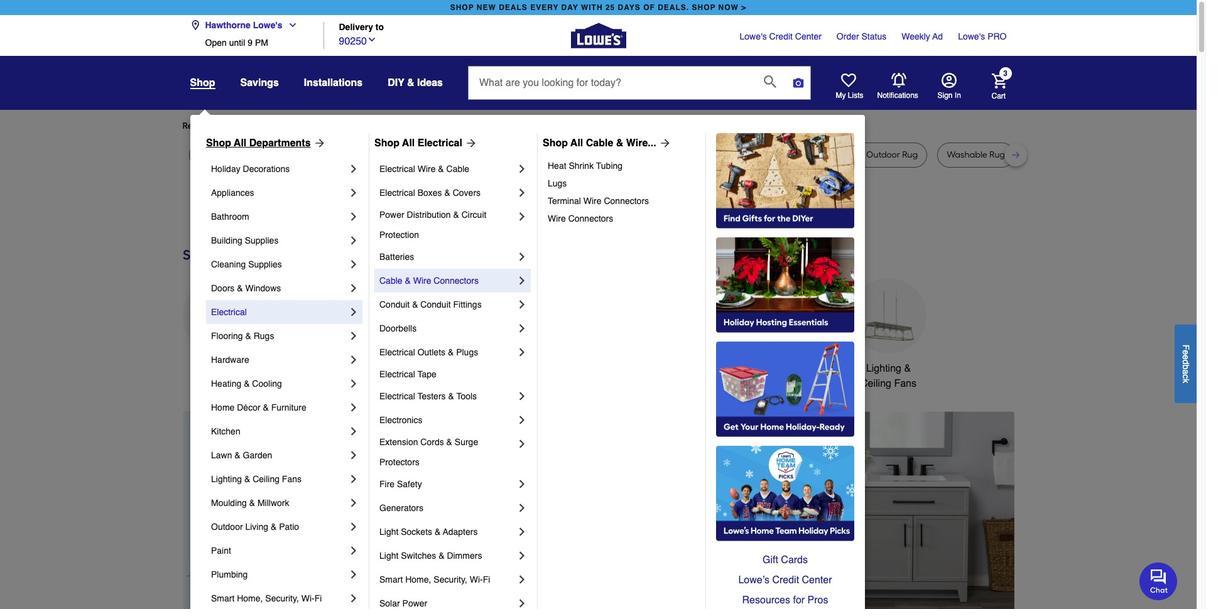 Task type: vqa. For each thing, say whether or not it's contained in the screenshot.
1st 'Buying' from the right
no



Task type: describe. For each thing, give the bounding box(es) containing it.
& inside extension cords & surge protectors
[[446, 437, 452, 447]]

in
[[955, 91, 961, 100]]

light switches & dimmers
[[379, 551, 482, 561]]

diy
[[388, 77, 404, 89]]

christmas decorations button
[[373, 278, 449, 391]]

electrical outlets & plugs link
[[379, 341, 516, 364]]

paint link
[[211, 539, 347, 563]]

chevron right image for generators link
[[516, 502, 528, 515]]

outdoor
[[211, 522, 243, 532]]

moulding & millwork link
[[211, 491, 347, 515]]

chevron right image for holiday decorations
[[347, 163, 360, 175]]

electrical for electrical boxes & covers
[[379, 188, 415, 198]]

plugs
[[456, 347, 478, 357]]

now
[[718, 3, 739, 12]]

cards
[[781, 555, 808, 566]]

kitchen faucets
[[471, 363, 543, 374]]

shop all cable & wire...
[[543, 138, 656, 149]]

lighting & ceiling fans link
[[211, 467, 347, 491]]

adapters
[[443, 527, 478, 537]]

lowe's credit center link
[[740, 30, 822, 43]]

wire down terminal
[[548, 214, 566, 224]]

chevron right image for the cable & wire connectors link
[[516, 275, 528, 287]]

electrical for electrical wire & cable
[[379, 164, 415, 174]]

shop all cable & wire... link
[[543, 136, 671, 151]]

1 vertical spatial lighting & ceiling fans
[[211, 474, 302, 484]]

lowe's home improvement cart image
[[992, 73, 1007, 88]]

doorbells
[[379, 324, 417, 334]]

appliances button
[[183, 278, 258, 376]]

moulding & millwork
[[211, 498, 289, 508]]

recommended searches for you heading
[[183, 120, 1014, 133]]

2 conduit from the left
[[421, 300, 451, 310]]

sign in
[[938, 91, 961, 100]]

chat invite button image
[[1140, 562, 1178, 600]]

0 horizontal spatial ceiling
[[253, 474, 280, 484]]

2 area from the left
[[560, 150, 578, 160]]

shop new deals every day with 25 days of deals. shop now >
[[450, 3, 747, 12]]

5x8
[[216, 150, 230, 160]]

solar
[[379, 599, 400, 609]]

bathroom inside button
[[676, 363, 719, 374]]

circuit
[[462, 210, 487, 220]]

chevron right image for bathroom
[[347, 210, 360, 223]]

chevron right image for light sockets & adapters link
[[516, 526, 528, 538]]

chevron right image for home décor & furniture
[[347, 401, 360, 414]]

2 vertical spatial smart
[[211, 594, 235, 604]]

1 vertical spatial connectors
[[568, 214, 613, 224]]

fans inside button
[[894, 378, 917, 389]]

supplies for cleaning supplies
[[248, 259, 282, 270]]

chevron right image for kitchen
[[347, 425, 360, 438]]

home décor & furniture
[[211, 403, 306, 413]]

generators
[[379, 503, 423, 513]]

hawthorne lowe's
[[205, 20, 282, 30]]

6 rug from the left
[[686, 150, 701, 160]]

shop for shop all cable & wire...
[[543, 138, 568, 149]]

7 rug from the left
[[794, 150, 810, 160]]

wire up "conduit & conduit fittings"
[[413, 276, 431, 286]]

gift cards
[[763, 555, 808, 566]]

notifications
[[877, 91, 918, 100]]

get your home holiday-ready. image
[[716, 342, 854, 437]]

2 shop from the left
[[692, 3, 716, 12]]

chevron right image for "electrical" link
[[347, 306, 360, 319]]

shop all departments link
[[206, 136, 326, 151]]

1 e from the top
[[1181, 350, 1191, 355]]

shop button
[[190, 77, 215, 89]]

terminal wire connectors
[[548, 196, 649, 206]]

3 area from the left
[[773, 150, 792, 160]]

rugs
[[254, 331, 274, 341]]

ceiling inside button
[[861, 378, 891, 389]]

9 rug from the left
[[990, 150, 1005, 160]]

solar power
[[379, 599, 427, 609]]

order
[[837, 31, 859, 41]]

light sockets & adapters
[[379, 527, 478, 537]]

shop new deals every day with 25 days of deals. shop now > link
[[448, 0, 749, 15]]

appliances inside appliances button
[[196, 363, 245, 374]]

to
[[376, 22, 384, 32]]

& inside power distribution & circuit protection
[[453, 210, 459, 220]]

0 vertical spatial connectors
[[604, 196, 649, 206]]

chevron right image for doorbells
[[516, 322, 528, 335]]

home décor & furniture link
[[211, 396, 347, 420]]

center for lowe's credit center
[[802, 575, 832, 586]]

arrow right image for shop all electrical
[[462, 137, 477, 150]]

desk
[[451, 150, 470, 160]]

fittings
[[453, 300, 482, 310]]

d
[[1181, 360, 1191, 364]]

lowe's home improvement lists image
[[841, 73, 856, 88]]

lowe's home improvement logo image
[[571, 8, 626, 63]]

0 horizontal spatial fans
[[282, 474, 302, 484]]

switches
[[401, 551, 436, 561]]

lowe's for lowe's pro
[[958, 31, 985, 41]]

power inside power distribution & circuit protection
[[379, 210, 404, 220]]

my lists
[[836, 91, 864, 100]]

0 horizontal spatial home,
[[237, 594, 263, 604]]

boxes
[[418, 188, 442, 198]]

appliances inside appliances "link"
[[211, 188, 254, 198]]

electrical testers & tools link
[[379, 384, 516, 408]]

shop
[[190, 77, 215, 89]]

you for recommended searches for you
[[297, 121, 312, 131]]

day
[[561, 3, 578, 12]]

flooring & rugs
[[211, 331, 274, 341]]

delivery to
[[339, 22, 384, 32]]

1 vertical spatial fi
[[315, 594, 322, 604]]

b
[[1181, 364, 1191, 369]]

lowe's home team holiday picks. image
[[716, 446, 854, 542]]

0 horizontal spatial home
[[211, 403, 235, 413]]

lowe's wishes you and your family a happy hanukkah. image
[[183, 200, 1014, 232]]

center for lowe's credit center
[[795, 31, 822, 41]]

1 vertical spatial arrow right image
[[991, 521, 1004, 534]]

electrical testers & tools
[[379, 391, 477, 401]]

of
[[643, 3, 655, 12]]

chevron right image for cleaning supplies
[[347, 258, 360, 271]]

and for allen and roth area rug
[[521, 150, 537, 160]]

diy & ideas button
[[388, 72, 443, 94]]

chevron right image for appliances
[[347, 187, 360, 199]]

new
[[477, 3, 496, 12]]

solar power link
[[379, 592, 516, 609]]

wire up wire connectors on the top
[[583, 196, 602, 206]]

recommended
[[183, 121, 243, 131]]

pro
[[988, 31, 1007, 41]]

all for cable
[[571, 138, 583, 149]]

scroll to item #4 image
[[736, 607, 769, 609]]

chevron right image for electrical boxes & covers link
[[516, 187, 528, 199]]

holiday decorations
[[211, 164, 290, 174]]

1 vertical spatial lighting
[[211, 474, 242, 484]]

25
[[606, 3, 615, 12]]

for for suggestions
[[395, 121, 407, 131]]

electrical up flooring
[[211, 307, 247, 317]]

you for more suggestions for you
[[408, 121, 423, 131]]

chevron right image for batteries
[[516, 251, 528, 263]]

smart home
[[765, 363, 821, 374]]

lowe's for lowe's credit center
[[740, 31, 767, 41]]

holiday hosting essentials. image
[[716, 237, 854, 333]]

wire up 'boxes'
[[418, 164, 436, 174]]

0 horizontal spatial wi-
[[301, 594, 315, 604]]

0 horizontal spatial smart home, security, wi-fi link
[[211, 587, 347, 609]]

terminal wire connectors link
[[548, 192, 697, 210]]

flooring
[[211, 331, 243, 341]]

chevron right image for power distribution & circuit protection
[[516, 210, 528, 223]]

1 horizontal spatial fi
[[483, 575, 490, 585]]

kitchen for kitchen faucets
[[471, 363, 504, 374]]

all for electrical
[[402, 138, 415, 149]]

electrical link
[[211, 300, 347, 324]]

furniture
[[387, 150, 422, 160]]

1 horizontal spatial wi-
[[470, 575, 483, 585]]

ideas
[[417, 77, 443, 89]]

cable & wire connectors
[[379, 276, 479, 286]]

lowe's home improvement notification center image
[[891, 73, 906, 88]]

indoor outdoor rug
[[838, 150, 918, 160]]

arrow right image inside shop all cable & wire... link
[[656, 137, 671, 150]]

lists
[[848, 91, 864, 100]]

generators link
[[379, 496, 516, 520]]

shop all electrical link
[[374, 136, 477, 151]]

1 vertical spatial power
[[402, 599, 427, 609]]

cleaning supplies
[[211, 259, 282, 270]]

chevron right image for outdoor living & patio link
[[347, 521, 360, 533]]

allen for allen and roth rug
[[625, 150, 645, 160]]

1 vertical spatial cable
[[446, 164, 469, 174]]

bathroom button
[[660, 278, 735, 376]]

holiday decorations link
[[211, 157, 347, 181]]

doorbells link
[[379, 317, 516, 341]]

savings
[[240, 77, 279, 89]]

safety
[[397, 479, 422, 489]]

electrical for electrical tape
[[379, 369, 415, 379]]

rug 5x8
[[198, 150, 230, 160]]

4 rug from the left
[[342, 150, 358, 160]]

washable area rug
[[730, 150, 810, 160]]

extension cords & surge protectors link
[[379, 432, 516, 472]]

electrical tape
[[379, 369, 436, 379]]

lighting & ceiling fans inside button
[[861, 363, 917, 389]]

protectors
[[379, 457, 420, 467]]

covers
[[453, 188, 481, 198]]

chevron right image for conduit & conduit fittings
[[516, 298, 528, 311]]

more suggestions for you
[[322, 121, 423, 131]]



Task type: locate. For each thing, give the bounding box(es) containing it.
1 vertical spatial kitchen
[[211, 427, 240, 437]]

8 rug from the left
[[902, 150, 918, 160]]

0 vertical spatial security,
[[434, 575, 467, 585]]

1 horizontal spatial for
[[395, 121, 407, 131]]

kitchen for kitchen
[[211, 427, 240, 437]]

>
[[741, 3, 747, 12]]

0 horizontal spatial allen
[[499, 150, 519, 160]]

0 vertical spatial ceiling
[[861, 378, 891, 389]]

lighting & ceiling fans
[[861, 363, 917, 389], [211, 474, 302, 484]]

chevron right image for the rightmost smart home, security, wi-fi link
[[516, 574, 528, 586]]

allen down wire...
[[625, 150, 645, 160]]

batteries link
[[379, 245, 516, 269]]

3 rug from the left
[[276, 150, 292, 160]]

1 vertical spatial credit
[[772, 575, 799, 586]]

None search field
[[468, 66, 811, 111]]

1 washable from the left
[[730, 150, 771, 160]]

cable down recommended searches for you heading
[[586, 138, 613, 149]]

until
[[229, 38, 245, 48]]

chevron right image
[[347, 163, 360, 175], [516, 163, 528, 175], [347, 187, 360, 199], [347, 210, 360, 223], [516, 210, 528, 223], [347, 234, 360, 247], [516, 251, 528, 263], [347, 258, 360, 271], [347, 282, 360, 295], [516, 298, 528, 311], [516, 322, 528, 335], [347, 330, 360, 342], [516, 346, 528, 359], [347, 354, 360, 366], [347, 378, 360, 390], [347, 401, 360, 414], [516, 414, 528, 427], [347, 425, 360, 438], [516, 438, 528, 450], [347, 449, 360, 462], [347, 473, 360, 486], [516, 478, 528, 491], [516, 597, 528, 609]]

1 vertical spatial light
[[379, 551, 399, 561]]

connectors down "terminal wire connectors"
[[568, 214, 613, 224]]

wi- down plumbing "link"
[[301, 594, 315, 604]]

2 light from the top
[[379, 551, 399, 561]]

& inside button
[[904, 363, 911, 374]]

shop for shop all departments
[[206, 138, 231, 149]]

1 horizontal spatial and
[[647, 150, 663, 160]]

0 vertical spatial chevron down image
[[282, 20, 298, 30]]

chevron right image for electrical outlets & plugs
[[516, 346, 528, 359]]

light
[[379, 527, 399, 537], [379, 551, 399, 561]]

0 horizontal spatial and
[[521, 150, 537, 160]]

center left order
[[795, 31, 822, 41]]

smart home, security, wi-fi down plumbing "link"
[[211, 594, 322, 604]]

1 conduit from the left
[[379, 300, 410, 310]]

1 horizontal spatial decorations
[[384, 378, 438, 389]]

0 horizontal spatial kitchen
[[211, 427, 240, 437]]

1 vertical spatial decorations
[[384, 378, 438, 389]]

chevron right image for electrical wire & cable
[[516, 163, 528, 175]]

supplies for building supplies
[[245, 236, 279, 246]]

light for light switches & dimmers
[[379, 551, 399, 561]]

cords
[[421, 437, 444, 447]]

security,
[[434, 575, 467, 585], [265, 594, 299, 604]]

0 horizontal spatial for
[[284, 121, 295, 131]]

1 shop from the left
[[450, 3, 474, 12]]

chevron right image for lighting & ceiling fans
[[347, 473, 360, 486]]

home, down switches
[[405, 575, 431, 585]]

2 horizontal spatial cable
[[586, 138, 613, 149]]

security, for the rightmost smart home, security, wi-fi link
[[434, 575, 467, 585]]

security, for leftmost smart home, security, wi-fi link
[[265, 594, 299, 604]]

wi- down the dimmers
[[470, 575, 483, 585]]

decorations for christmas
[[384, 378, 438, 389]]

order status
[[837, 31, 887, 41]]

shop 25 days of deals by category image
[[183, 244, 1014, 265]]

2 vertical spatial cable
[[379, 276, 402, 286]]

up to 40 percent off select vanities. plus, get free local delivery on select vanities. image
[[406, 411, 1014, 609]]

kitchen inside button
[[471, 363, 504, 374]]

0 vertical spatial light
[[379, 527, 399, 537]]

1 vertical spatial smart
[[379, 575, 403, 585]]

1 and from the left
[[521, 150, 537, 160]]

location image
[[190, 20, 200, 30]]

kitchen down plugs
[[471, 363, 504, 374]]

1 area from the left
[[321, 150, 340, 160]]

decorations down "christmas"
[[384, 378, 438, 389]]

electrical left tape
[[379, 369, 415, 379]]

1 vertical spatial center
[[802, 575, 832, 586]]

security, up solar power link
[[434, 575, 467, 585]]

doors & windows link
[[211, 276, 347, 300]]

0 horizontal spatial shop
[[450, 3, 474, 12]]

for up departments
[[284, 121, 295, 131]]

area rug
[[321, 150, 358, 160]]

electrical up "christmas"
[[379, 347, 415, 357]]

1 horizontal spatial you
[[408, 121, 423, 131]]

kitchen
[[471, 363, 504, 374], [211, 427, 240, 437]]

shop down more suggestions for you link at top
[[374, 138, 400, 149]]

arrow left image
[[416, 521, 429, 534]]

1 horizontal spatial shop
[[374, 138, 400, 149]]

home inside button
[[795, 363, 821, 374]]

0 horizontal spatial arrow right image
[[656, 137, 671, 150]]

lugs
[[548, 178, 567, 188]]

supplies up windows
[[248, 259, 282, 270]]

fi up solar power link
[[483, 575, 490, 585]]

0 vertical spatial fi
[[483, 575, 490, 585]]

1 horizontal spatial smart home, security, wi-fi link
[[379, 568, 516, 592]]

0 horizontal spatial all
[[234, 138, 246, 149]]

0 vertical spatial lighting & ceiling fans
[[861, 363, 917, 389]]

shop left the new
[[450, 3, 474, 12]]

arrow right image inside shop all electrical link
[[462, 137, 477, 150]]

arrow right image up electrical wire & cable link
[[462, 137, 477, 150]]

90250
[[339, 36, 367, 47]]

smart home, security, wi-fi link
[[379, 568, 516, 592], [211, 587, 347, 609]]

1 horizontal spatial kitchen
[[471, 363, 504, 374]]

1 horizontal spatial home,
[[405, 575, 431, 585]]

power distribution & circuit protection link
[[379, 205, 516, 245]]

allen right the desk
[[499, 150, 519, 160]]

1 allen from the left
[[499, 150, 519, 160]]

smart home, security, wi-fi link down paint link
[[211, 587, 347, 609]]

2 and from the left
[[647, 150, 663, 160]]

0 horizontal spatial cable
[[379, 276, 402, 286]]

electrical boxes & covers
[[379, 188, 481, 198]]

smart home, security, wi-fi link down light switches & dimmers
[[379, 568, 516, 592]]

smart home button
[[755, 278, 831, 376]]

0 vertical spatial smart home, security, wi-fi
[[379, 575, 490, 585]]

arrow right image down more
[[311, 137, 326, 150]]

weekly ad
[[902, 31, 943, 41]]

1 rug from the left
[[198, 150, 214, 160]]

1 horizontal spatial washable
[[947, 150, 987, 160]]

0 horizontal spatial smart home, security, wi-fi
[[211, 594, 322, 604]]

chevron right image for moulding & millwork link
[[347, 497, 360, 510]]

3 all from the left
[[571, 138, 583, 149]]

extension cords & surge protectors
[[379, 437, 481, 467]]

all up shrink
[[571, 138, 583, 149]]

hawthorne
[[205, 20, 251, 30]]

fans
[[894, 378, 917, 389], [282, 474, 302, 484]]

2 allen from the left
[[625, 150, 645, 160]]

1 horizontal spatial chevron down image
[[367, 34, 377, 44]]

heating & cooling
[[211, 379, 282, 389]]

allen
[[499, 150, 519, 160], [625, 150, 645, 160]]

1 horizontal spatial roth
[[665, 150, 683, 160]]

tape
[[417, 369, 436, 379]]

washable for washable area rug
[[730, 150, 771, 160]]

0 horizontal spatial roth
[[539, 150, 557, 160]]

& inside 'link'
[[448, 347, 454, 357]]

1 horizontal spatial smart
[[379, 575, 403, 585]]

chevron right image for electronics
[[516, 414, 528, 427]]

wire connectors
[[548, 214, 613, 224]]

conduit & conduit fittings
[[379, 300, 482, 310]]

e up d
[[1181, 350, 1191, 355]]

chevron right image for plumbing "link"
[[347, 569, 360, 581]]

ceiling
[[861, 378, 891, 389], [253, 474, 280, 484]]

washable for washable rug
[[947, 150, 987, 160]]

power up the "protection"
[[379, 210, 404, 220]]

chevron right image for flooring & rugs
[[347, 330, 360, 342]]

conduit & conduit fittings link
[[379, 293, 516, 317]]

testers
[[417, 391, 446, 401]]

heat shrink tubing
[[548, 161, 623, 171]]

1 horizontal spatial arrow right image
[[991, 521, 1004, 534]]

2 horizontal spatial all
[[571, 138, 583, 149]]

2 e from the top
[[1181, 355, 1191, 360]]

for for searches
[[284, 121, 295, 131]]

0 vertical spatial kitchen
[[471, 363, 504, 374]]

all
[[234, 138, 246, 149], [402, 138, 415, 149], [571, 138, 583, 149]]

pros
[[808, 595, 828, 606]]

2 vertical spatial connectors
[[434, 276, 479, 286]]

chevron right image for hardware
[[347, 354, 360, 366]]

1 vertical spatial smart home, security, wi-fi
[[211, 594, 322, 604]]

credit up resources for pros link
[[772, 575, 799, 586]]

roth for rug
[[665, 150, 683, 160]]

departments
[[249, 138, 311, 149]]

2 horizontal spatial lowe's
[[958, 31, 985, 41]]

conduit up doorbells at the left
[[379, 300, 410, 310]]

decorations for holiday
[[243, 164, 290, 174]]

lowe's down >
[[740, 31, 767, 41]]

2 shop from the left
[[374, 138, 400, 149]]

order status link
[[837, 30, 887, 43]]

chevron right image for electrical testers & tools link
[[516, 390, 528, 403]]

f e e d b a c k button
[[1175, 324, 1197, 403]]

suggestions
[[344, 121, 393, 131]]

electrical boxes & covers link
[[379, 181, 516, 205]]

gift
[[763, 555, 778, 566]]

kitchen faucets button
[[469, 278, 544, 376]]

2 you from the left
[[408, 121, 423, 131]]

shop left now
[[692, 3, 716, 12]]

1 horizontal spatial cable
[[446, 164, 469, 174]]

conduit down "cable & wire connectors"
[[421, 300, 451, 310]]

0 vertical spatial arrow right image
[[656, 137, 671, 150]]

rug rug
[[259, 150, 292, 160]]

0 vertical spatial credit
[[769, 31, 793, 41]]

chevron down image
[[282, 20, 298, 30], [367, 34, 377, 44]]

center up "pros"
[[802, 575, 832, 586]]

lowe's home improvement account image
[[941, 73, 956, 88]]

0 horizontal spatial fi
[[315, 594, 322, 604]]

for
[[284, 121, 295, 131], [395, 121, 407, 131], [793, 595, 805, 606]]

1 vertical spatial bathroom
[[676, 363, 719, 374]]

2 horizontal spatial for
[[793, 595, 805, 606]]

1 horizontal spatial shop
[[692, 3, 716, 12]]

c
[[1181, 374, 1191, 379]]

light for light sockets & adapters
[[379, 527, 399, 537]]

camera image
[[792, 77, 805, 89]]

0 horizontal spatial you
[[297, 121, 312, 131]]

chevron down image inside 90250 button
[[367, 34, 377, 44]]

outdoor living & patio
[[211, 522, 299, 532]]

plumbing link
[[211, 563, 347, 587]]

you up shop all electrical
[[408, 121, 423, 131]]

0 horizontal spatial lighting & ceiling fans
[[211, 474, 302, 484]]

1 roth from the left
[[539, 150, 557, 160]]

1 you from the left
[[297, 121, 312, 131]]

power right solar
[[402, 599, 427, 609]]

arrow right image
[[656, 137, 671, 150], [991, 521, 1004, 534]]

0 horizontal spatial area
[[321, 150, 340, 160]]

my lists link
[[836, 73, 864, 101]]

chevron right image for paint link
[[347, 545, 360, 557]]

0 vertical spatial wi-
[[470, 575, 483, 585]]

chevron down image inside hawthorne lowe's button
[[282, 20, 298, 30]]

0 vertical spatial bathroom
[[211, 212, 249, 222]]

appliances up heating
[[196, 363, 245, 374]]

chevron right image for doors & windows
[[347, 282, 360, 295]]

deals.
[[658, 3, 689, 12]]

1 vertical spatial security,
[[265, 594, 299, 604]]

shop up 5x8
[[206, 138, 231, 149]]

0 horizontal spatial shop
[[206, 138, 231, 149]]

you left more
[[297, 121, 312, 131]]

light down generators
[[379, 527, 399, 537]]

1 vertical spatial chevron down image
[[367, 34, 377, 44]]

for left "pros"
[[793, 595, 805, 606]]

smart inside button
[[765, 363, 792, 374]]

1 horizontal spatial ceiling
[[861, 378, 891, 389]]

2 all from the left
[[402, 138, 415, 149]]

for up shop all electrical
[[395, 121, 407, 131]]

decorations inside button
[[384, 378, 438, 389]]

25 days of deals. don't miss deals every day. same-day delivery on in-stock orders placed by 2 p m. image
[[183, 411, 385, 609]]

shop up the allen and roth area rug
[[543, 138, 568, 149]]

lowe's inside button
[[253, 20, 282, 30]]

diy & ideas
[[388, 77, 443, 89]]

appliances down holiday
[[211, 188, 254, 198]]

k
[[1181, 379, 1191, 383]]

chevron right image for leftmost smart home, security, wi-fi link
[[347, 592, 360, 605]]

0 vertical spatial smart
[[765, 363, 792, 374]]

0 horizontal spatial smart
[[211, 594, 235, 604]]

0 horizontal spatial lighting
[[211, 474, 242, 484]]

3
[[1003, 69, 1008, 78]]

smart
[[765, 363, 792, 374], [379, 575, 403, 585], [211, 594, 235, 604]]

electrical inside 'link'
[[379, 347, 415, 357]]

and for allen and roth rug
[[647, 150, 663, 160]]

chevron right image
[[516, 187, 528, 199], [516, 275, 528, 287], [347, 306, 360, 319], [516, 390, 528, 403], [347, 497, 360, 510], [516, 502, 528, 515], [347, 521, 360, 533], [516, 526, 528, 538], [347, 545, 360, 557], [516, 550, 528, 562], [347, 569, 360, 581], [516, 574, 528, 586], [347, 592, 360, 605]]

2 rug from the left
[[259, 150, 274, 160]]

0 horizontal spatial decorations
[[243, 164, 290, 174]]

electrical
[[418, 138, 462, 149], [379, 164, 415, 174], [379, 188, 415, 198], [211, 307, 247, 317], [379, 347, 415, 357], [379, 369, 415, 379], [379, 391, 415, 401]]

1 vertical spatial home
[[211, 403, 235, 413]]

find gifts for the diyer. image
[[716, 133, 854, 229]]

connectors up wire connectors link
[[604, 196, 649, 206]]

chevron right image for solar power
[[516, 597, 528, 609]]

surge
[[455, 437, 478, 447]]

arrow right image inside shop all departments link
[[311, 137, 326, 150]]

1 horizontal spatial home
[[795, 363, 821, 374]]

1 horizontal spatial allen
[[625, 150, 645, 160]]

outdoor living & patio link
[[211, 515, 347, 539]]

electrical up the desk
[[418, 138, 462, 149]]

1 horizontal spatial fans
[[894, 378, 917, 389]]

appliances
[[211, 188, 254, 198], [196, 363, 245, 374]]

tubing
[[596, 161, 623, 171]]

lighting inside button
[[866, 363, 901, 374]]

electrical for electrical outlets & plugs
[[379, 347, 415, 357]]

& inside "button"
[[407, 77, 414, 89]]

paint
[[211, 546, 231, 556]]

fi down plumbing "link"
[[315, 594, 322, 604]]

security, down plumbing "link"
[[265, 594, 299, 604]]

1 horizontal spatial conduit
[[421, 300, 451, 310]]

0 vertical spatial decorations
[[243, 164, 290, 174]]

you
[[297, 121, 312, 131], [408, 121, 423, 131]]

lawn & garden
[[211, 450, 272, 460]]

3 shop from the left
[[543, 138, 568, 149]]

1 horizontal spatial lighting
[[866, 363, 901, 374]]

2 arrow right image from the left
[[462, 137, 477, 150]]

0 vertical spatial power
[[379, 210, 404, 220]]

0 vertical spatial fans
[[894, 378, 917, 389]]

1 horizontal spatial all
[[402, 138, 415, 149]]

chevron right image for lawn & garden
[[347, 449, 360, 462]]

kitchen up lawn
[[211, 427, 240, 437]]

e up b
[[1181, 355, 1191, 360]]

electrical up electronics
[[379, 391, 415, 401]]

light left switches
[[379, 551, 399, 561]]

1 horizontal spatial bathroom
[[676, 363, 719, 374]]

open
[[205, 38, 227, 48]]

credit for lowe's
[[772, 575, 799, 586]]

roth for area
[[539, 150, 557, 160]]

1 light from the top
[[379, 527, 399, 537]]

supplies up cleaning supplies
[[245, 236, 279, 246]]

1 arrow right image from the left
[[311, 137, 326, 150]]

chevron right image for building supplies
[[347, 234, 360, 247]]

cable down 'batteries'
[[379, 276, 402, 286]]

resources for pros
[[742, 595, 828, 606]]

roth up heat on the left top of the page
[[539, 150, 557, 160]]

cable & wire connectors link
[[379, 269, 516, 293]]

Search Query text field
[[469, 67, 754, 99]]

building supplies
[[211, 236, 279, 246]]

0 horizontal spatial lowe's
[[253, 20, 282, 30]]

0 horizontal spatial arrow right image
[[311, 137, 326, 150]]

shop for shop all electrical
[[374, 138, 400, 149]]

distribution
[[407, 210, 451, 220]]

chevron right image for heating & cooling
[[347, 378, 360, 390]]

1 horizontal spatial lowe's
[[740, 31, 767, 41]]

2 washable from the left
[[947, 150, 987, 160]]

1 all from the left
[[234, 138, 246, 149]]

all down recommended searches for you
[[234, 138, 246, 149]]

2 roth from the left
[[665, 150, 683, 160]]

electrical wire & cable link
[[379, 157, 516, 181]]

1 vertical spatial supplies
[[248, 259, 282, 270]]

status
[[862, 31, 887, 41]]

home, down plumbing
[[237, 594, 263, 604]]

0 horizontal spatial conduit
[[379, 300, 410, 310]]

cable down the desk
[[446, 164, 469, 174]]

electrical down furniture
[[379, 164, 415, 174]]

1 shop from the left
[[206, 138, 231, 149]]

lowe's left pro
[[958, 31, 985, 41]]

1 horizontal spatial security,
[[434, 575, 467, 585]]

outdoor
[[866, 150, 900, 160]]

arrow right image for shop all departments
[[311, 137, 326, 150]]

1 horizontal spatial smart home, security, wi-fi
[[379, 575, 490, 585]]

hawthorne lowe's button
[[190, 13, 303, 38]]

roth up lugs link
[[665, 150, 683, 160]]

heating & cooling link
[[211, 372, 347, 396]]

all up furniture
[[402, 138, 415, 149]]

connectors up conduit & conduit fittings link
[[434, 276, 479, 286]]

chevron right image for extension cords & surge protectors
[[516, 438, 528, 450]]

0 horizontal spatial security,
[[265, 594, 299, 604]]

5 rug from the left
[[581, 150, 596, 160]]

credit up search icon
[[769, 31, 793, 41]]

credit for lowe's
[[769, 31, 793, 41]]

90250 button
[[339, 32, 377, 49]]

all for departments
[[234, 138, 246, 149]]

2 horizontal spatial area
[[773, 150, 792, 160]]

my
[[836, 91, 846, 100]]

smart home, security, wi-fi down light switches & dimmers
[[379, 575, 490, 585]]

lowe's pro link
[[958, 30, 1007, 43]]

1 horizontal spatial arrow right image
[[462, 137, 477, 150]]

chevron right image for light switches & dimmers link
[[516, 550, 528, 562]]

arrow right image
[[311, 137, 326, 150], [462, 137, 477, 150]]

sign
[[938, 91, 953, 100]]

lowe's up pm
[[253, 20, 282, 30]]

electrical left 'boxes'
[[379, 188, 415, 198]]

kitchen link
[[211, 420, 347, 444]]

allen and roth rug
[[625, 150, 701, 160]]

fire
[[379, 479, 395, 489]]

1 vertical spatial ceiling
[[253, 474, 280, 484]]

search image
[[764, 75, 776, 88]]

shop
[[450, 3, 474, 12], [692, 3, 716, 12]]

bathroom link
[[211, 205, 347, 229]]

decorations down rug rug
[[243, 164, 290, 174]]

0 vertical spatial supplies
[[245, 236, 279, 246]]

chevron right image for fire safety
[[516, 478, 528, 491]]

0 vertical spatial home,
[[405, 575, 431, 585]]

recommended searches for you
[[183, 121, 312, 131]]

0 vertical spatial appliances
[[211, 188, 254, 198]]

electrical for electrical testers & tools
[[379, 391, 415, 401]]

allen for allen and roth area rug
[[499, 150, 519, 160]]

sockets
[[401, 527, 432, 537]]



